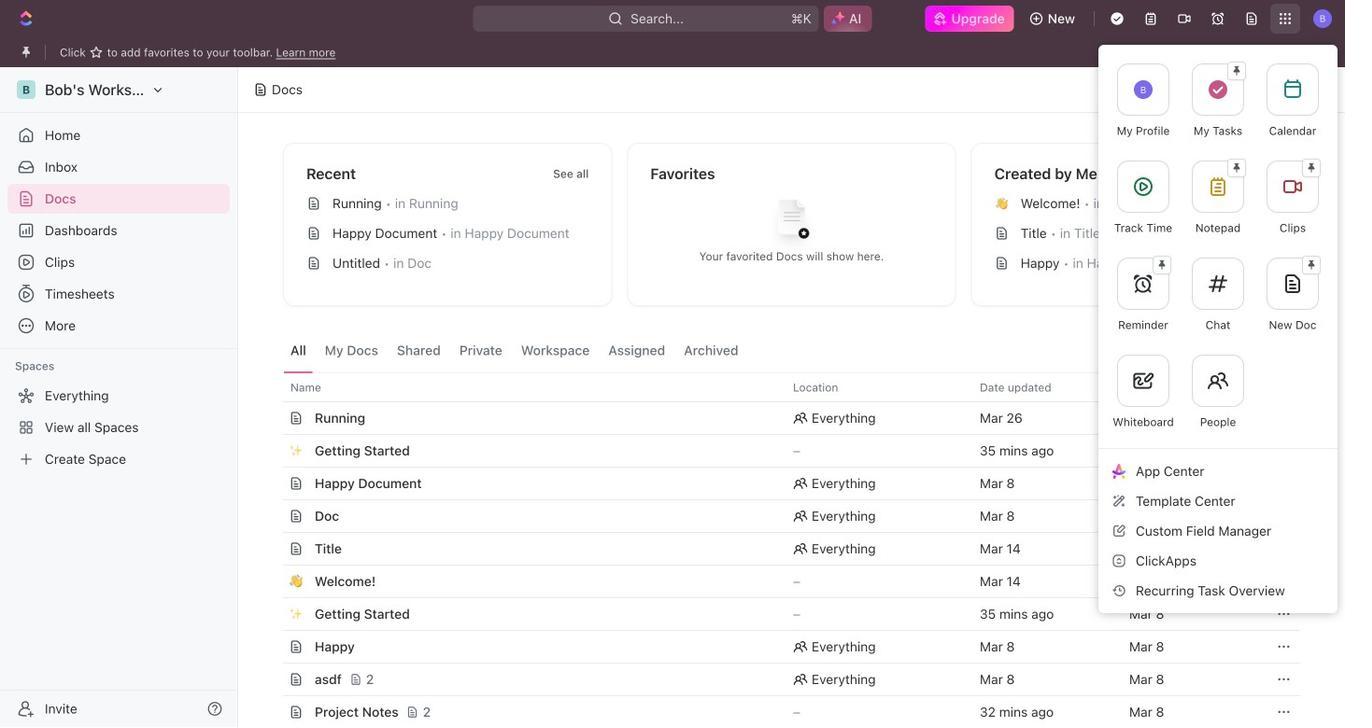 Task type: describe. For each thing, give the bounding box(es) containing it.
11 row from the top
[[263, 696, 1301, 728]]

10 row from the top
[[263, 663, 1301, 697]]

tree inside 'sidebar' navigation
[[7, 381, 230, 475]]

sidebar navigation
[[0, 67, 238, 728]]

9 row from the top
[[263, 631, 1301, 664]]

no favorited docs image
[[754, 185, 829, 260]]

3 row from the top
[[263, 434, 1301, 468]]

5 row from the top
[[263, 500, 1301, 533]]

7 row from the top
[[263, 565, 1301, 599]]

8 row from the top
[[263, 598, 1301, 632]]

4 row from the top
[[263, 467, 1301, 501]]



Task type: vqa. For each thing, say whether or not it's contained in the screenshot.
'TREE'
yes



Task type: locate. For each thing, give the bounding box(es) containing it.
tab list
[[283, 329, 746, 373]]

row
[[263, 373, 1301, 403], [263, 402, 1301, 435], [263, 434, 1301, 468], [263, 467, 1301, 501], [263, 500, 1301, 533], [263, 533, 1301, 566], [263, 565, 1301, 599], [263, 598, 1301, 632], [263, 631, 1301, 664], [263, 663, 1301, 697], [263, 696, 1301, 728]]

column header
[[263, 373, 283, 403]]

6 row from the top
[[263, 533, 1301, 566]]

tree
[[7, 381, 230, 475]]

table
[[263, 373, 1301, 728]]

cell
[[263, 403, 283, 434], [263, 435, 283, 467], [263, 468, 283, 500], [263, 501, 283, 533], [263, 533, 283, 565], [1268, 533, 1301, 565], [263, 566, 283, 598], [263, 599, 283, 631], [263, 632, 283, 663], [263, 664, 283, 696], [263, 697, 283, 728]]

1 row from the top
[[263, 373, 1301, 403]]

2 row from the top
[[263, 402, 1301, 435]]



